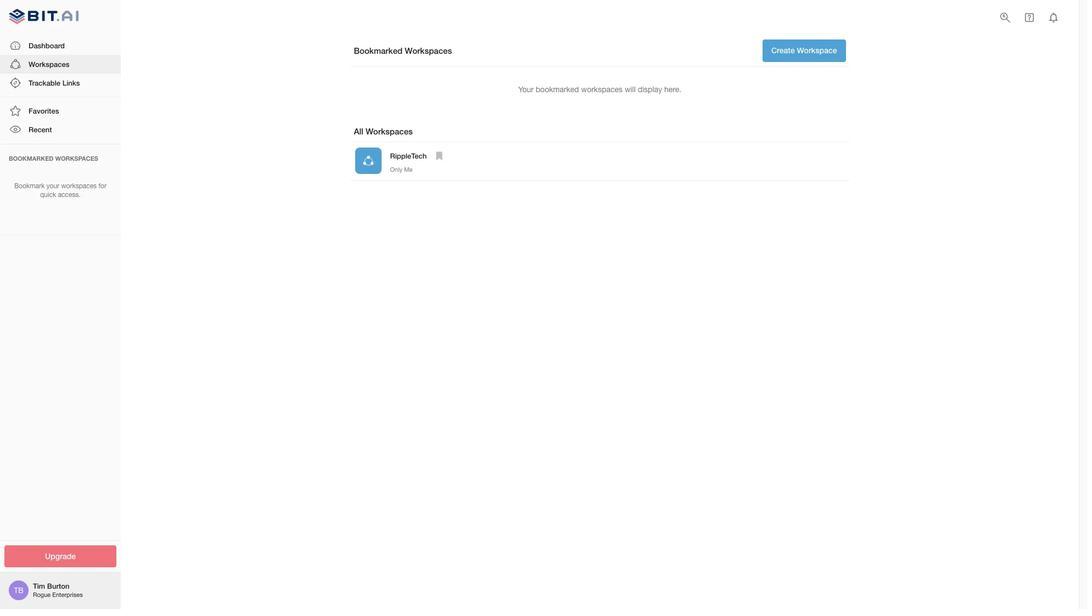 Task type: locate. For each thing, give the bounding box(es) containing it.
display
[[638, 85, 662, 94]]

bookmarked
[[9, 155, 54, 162]]

trackable
[[29, 78, 60, 87]]

workspaces right all
[[366, 126, 413, 136]]

create workspace
[[771, 46, 837, 55]]

rippletech
[[390, 152, 427, 160]]

workspaces for all workspaces
[[366, 126, 413, 136]]

create
[[771, 46, 795, 55]]

workspaces for bookmarked
[[581, 85, 623, 94]]

tb
[[14, 586, 24, 595]]

your bookmarked workspaces will display here.
[[518, 85, 681, 94]]

1 vertical spatial workspaces
[[61, 182, 97, 190]]

bookmarked workspaces
[[354, 45, 452, 55]]

workspaces inside 'bookmark your workspaces for quick access.'
[[61, 182, 97, 190]]

workspaces right bookmarked
[[405, 45, 452, 55]]

will
[[625, 85, 636, 94]]

1 horizontal spatial workspaces
[[581, 85, 623, 94]]

upgrade button
[[4, 545, 116, 568]]

recent
[[29, 125, 52, 134]]

access.
[[58, 191, 81, 199]]

1 vertical spatial workspaces
[[29, 60, 69, 69]]

favorites button
[[0, 102, 121, 120]]

your
[[46, 182, 59, 190]]

dashboard
[[29, 41, 65, 50]]

tim
[[33, 582, 45, 591]]

2 vertical spatial workspaces
[[366, 126, 413, 136]]

0 horizontal spatial workspaces
[[61, 182, 97, 190]]

upgrade
[[45, 552, 76, 561]]

bookmarked workspaces
[[9, 155, 98, 162]]

0 vertical spatial workspaces
[[405, 45, 452, 55]]

here.
[[664, 85, 681, 94]]

dashboard button
[[0, 36, 121, 55]]

workspaces
[[405, 45, 452, 55], [29, 60, 69, 69], [366, 126, 413, 136]]

bookmarked
[[536, 85, 579, 94]]

workspaces left will
[[581, 85, 623, 94]]

workspaces
[[581, 85, 623, 94], [61, 182, 97, 190]]

0 vertical spatial workspaces
[[581, 85, 623, 94]]

workspaces up access.
[[61, 182, 97, 190]]

workspaces down dashboard
[[29, 60, 69, 69]]



Task type: describe. For each thing, give the bounding box(es) containing it.
bookmark
[[14, 182, 45, 190]]

recent button
[[0, 120, 121, 139]]

enterprises
[[52, 592, 83, 599]]

all workspaces
[[354, 126, 413, 136]]

quick
[[40, 191, 56, 199]]

me
[[404, 166, 413, 173]]

trackable links button
[[0, 74, 121, 92]]

workspaces for bookmarked workspaces
[[405, 45, 452, 55]]

only
[[390, 166, 402, 173]]

your
[[518, 85, 534, 94]]

rogue
[[33, 592, 51, 599]]

for
[[99, 182, 106, 190]]

bookmark image
[[433, 149, 446, 163]]

workspaces inside button
[[29, 60, 69, 69]]

burton
[[47, 582, 69, 591]]

workspaces
[[55, 155, 98, 162]]

bookmarked
[[354, 45, 403, 55]]

all
[[354, 126, 363, 136]]

bookmark your workspaces for quick access.
[[14, 182, 106, 199]]

workspaces button
[[0, 55, 121, 74]]

workspaces for your
[[61, 182, 97, 190]]

only me
[[390, 166, 413, 173]]

links
[[62, 78, 80, 87]]

workspace
[[797, 46, 837, 55]]

trackable links
[[29, 78, 80, 87]]

favorites
[[29, 107, 59, 115]]

tim burton rogue enterprises
[[33, 582, 83, 599]]



Task type: vqa. For each thing, say whether or not it's contained in the screenshot.
Bookmarked Workspaces
yes



